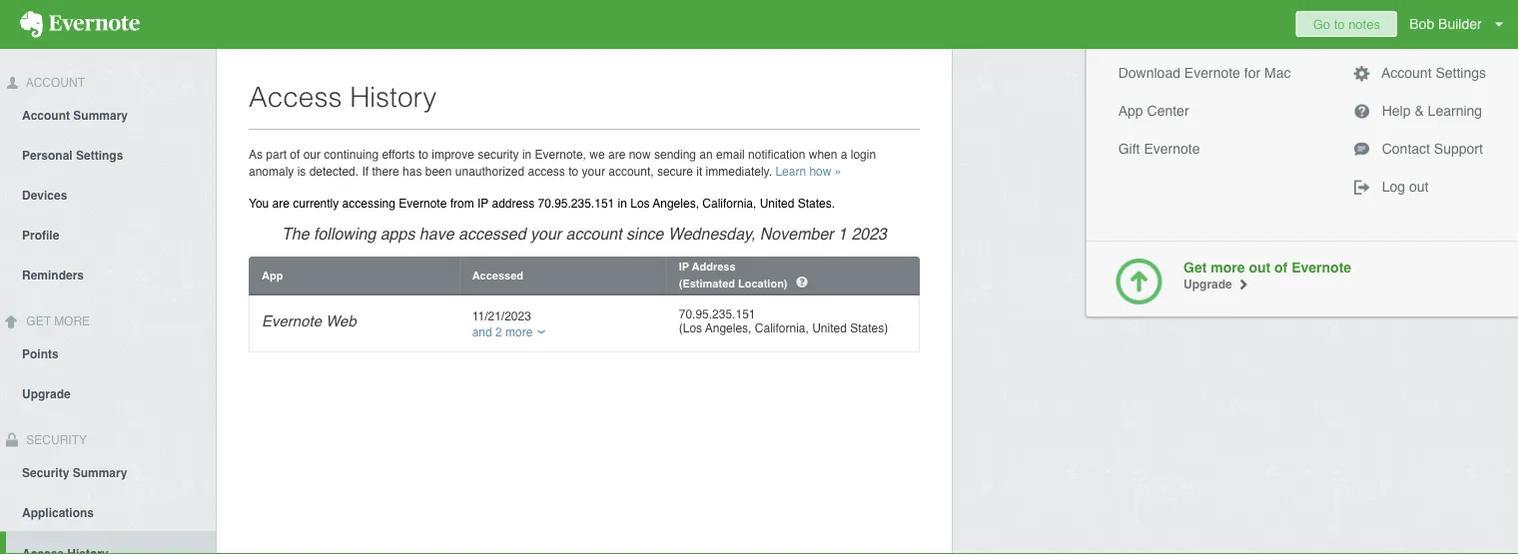 Task type: vqa. For each thing, say whether or not it's contained in the screenshot.
(estimated
yes



Task type: locate. For each thing, give the bounding box(es) containing it.
web
[[326, 313, 356, 330]]

0 vertical spatial settings
[[1436, 65, 1486, 81]]

help
[[1382, 103, 1411, 119]]

settings up devices link
[[76, 149, 123, 163]]

1 vertical spatial ip
[[679, 261, 689, 273]]

summary up the 'applications' link
[[73, 466, 127, 480]]

0 vertical spatial ip
[[477, 197, 489, 211]]

1 vertical spatial settings
[[76, 149, 123, 163]]

personal settings link
[[0, 135, 216, 175]]

bob builder link
[[1404, 0, 1518, 49]]

angeles, right "(los" on the left bottom of page
[[705, 322, 751, 336]]

1 vertical spatial app
[[262, 269, 283, 282]]

upgrade down points at the left bottom of page
[[22, 387, 71, 401]]

in inside as part of our continuing efforts to improve security in evernote, we are now sending an email notification when a login anomaly is detected. if there has been unauthorized access to your account, secure it immediately.
[[522, 147, 532, 161]]

of
[[290, 147, 300, 161], [1274, 260, 1288, 276]]

your down you are currently accessing evernote from ip address 70.95.235.151 in los angeles, california, united states.
[[530, 224, 561, 243]]

1 vertical spatial upgrade link
[[0, 373, 216, 413]]

1 horizontal spatial upgrade link
[[1184, 278, 1256, 292]]

angeles,
[[653, 197, 699, 211], [705, 322, 751, 336]]

accessed
[[458, 224, 526, 243]]

0 horizontal spatial app
[[262, 269, 283, 282]]

1 vertical spatial security
[[22, 466, 69, 480]]

currently
[[293, 197, 339, 211]]

california, down location)
[[755, 322, 809, 336]]

1 horizontal spatial get
[[1184, 260, 1207, 276]]

mac
[[1264, 65, 1291, 81]]

0 vertical spatial app
[[1118, 103, 1143, 119]]

access
[[528, 164, 565, 178]]

los
[[630, 197, 650, 211]]

1 horizontal spatial more
[[1211, 260, 1245, 276]]

gift evernote
[[1118, 141, 1200, 157]]

your down we
[[582, 164, 605, 178]]

0 vertical spatial upgrade link
[[1184, 278, 1256, 292]]

of inside as part of our continuing efforts to improve security in evernote, we are now sending an email notification when a login anomaly is detected. if there has been unauthorized access to your account, secure it immediately.
[[290, 147, 300, 161]]

in left los
[[618, 197, 627, 211]]

there
[[372, 164, 399, 178]]

out
[[1409, 179, 1429, 195], [1249, 260, 1271, 276]]

0 vertical spatial security
[[23, 433, 87, 447]]

contact support
[[1378, 141, 1483, 157]]

1 horizontal spatial are
[[608, 147, 625, 161]]

united down learn
[[760, 197, 794, 211]]

0 horizontal spatial to
[[418, 147, 428, 161]]

united left states)
[[812, 322, 847, 336]]

are right we
[[608, 147, 625, 161]]

1 horizontal spatial settings
[[1436, 65, 1486, 81]]

1 vertical spatial summary
[[73, 466, 127, 480]]

account
[[1382, 65, 1432, 81], [23, 76, 85, 90], [22, 109, 70, 123]]

0 horizontal spatial are
[[272, 197, 290, 211]]

settings inside "link"
[[76, 149, 123, 163]]

account summary link
[[0, 95, 216, 135]]

1 horizontal spatial angeles,
[[705, 322, 751, 336]]

1 vertical spatial california,
[[755, 322, 809, 336]]

1 vertical spatial are
[[272, 197, 290, 211]]

california, down immediately.
[[702, 197, 756, 211]]

in up access
[[522, 147, 532, 161]]

location)
[[738, 277, 788, 290]]

to up has
[[418, 147, 428, 161]]

1 vertical spatial united
[[812, 322, 847, 336]]

settings for personal settings
[[76, 149, 123, 163]]

states.
[[798, 197, 835, 211]]

now
[[629, 147, 651, 161]]

0 vertical spatial summary
[[73, 109, 128, 123]]

0 horizontal spatial of
[[290, 147, 300, 161]]

1 vertical spatial get
[[26, 314, 51, 328]]

1 horizontal spatial 70.95.235.151
[[679, 308, 755, 322]]

11/21/2023
[[472, 310, 531, 324]]

are right you
[[272, 197, 290, 211]]

ip
[[477, 197, 489, 211], [679, 261, 689, 273]]

1 vertical spatial upgrade
[[22, 387, 71, 401]]

to
[[1334, 16, 1345, 31], [418, 147, 428, 161], [568, 164, 578, 178]]

app center link
[[1110, 97, 1299, 125]]

1 horizontal spatial in
[[618, 197, 627, 211]]

your
[[582, 164, 605, 178], [530, 224, 561, 243]]

you
[[249, 197, 269, 211]]

app center
[[1118, 103, 1189, 119]]

ip right from
[[477, 197, 489, 211]]

we
[[590, 147, 605, 161]]

are
[[608, 147, 625, 161], [272, 197, 290, 211]]

app for app
[[262, 269, 283, 282]]

log out
[[1378, 179, 1429, 195]]

california,
[[702, 197, 756, 211], [755, 322, 809, 336]]

70.95.235.151 up the following apps have accessed your account since wednesday, november 1 2023
[[538, 197, 614, 211]]

bob
[[1409, 16, 1434, 32]]

and
[[472, 326, 492, 340]]

security up applications
[[22, 466, 69, 480]]

account settings
[[1378, 65, 1486, 81]]

summary inside "security summary" link
[[73, 466, 127, 480]]

0 horizontal spatial ip
[[477, 197, 489, 211]]

70.95.235.151 down (estimated
[[679, 308, 755, 322]]

help & learning link
[[1345, 97, 1494, 125]]

0 horizontal spatial your
[[530, 224, 561, 243]]

when
[[809, 147, 837, 161]]

0 horizontal spatial upgrade
[[22, 387, 71, 401]]

personal
[[22, 149, 73, 163]]

evernote image
[[0, 11, 160, 38]]

1 vertical spatial in
[[618, 197, 627, 211]]

angeles, inside 70.95.235.151 (los angeles, california, united states)
[[705, 322, 751, 336]]

0 horizontal spatial get
[[26, 314, 51, 328]]

0 horizontal spatial angeles,
[[653, 197, 699, 211]]

1 vertical spatial more
[[505, 326, 533, 340]]

0 vertical spatial get
[[1184, 260, 1207, 276]]

angeles, down secure
[[653, 197, 699, 211]]

0 horizontal spatial in
[[522, 147, 532, 161]]

1 vertical spatial to
[[418, 147, 428, 161]]

following
[[314, 224, 376, 243]]

app left center
[[1118, 103, 1143, 119]]

0 horizontal spatial more
[[505, 326, 533, 340]]

upgrade
[[1184, 278, 1235, 292], [22, 387, 71, 401]]

download evernote for mac
[[1118, 65, 1291, 81]]

security for security summary
[[22, 466, 69, 480]]

1 horizontal spatial to
[[568, 164, 578, 178]]

profile
[[22, 229, 59, 242]]

0 vertical spatial in
[[522, 147, 532, 161]]

to right "go" on the top right
[[1334, 16, 1345, 31]]

0 horizontal spatial settings
[[76, 149, 123, 163]]

1 vertical spatial of
[[1274, 260, 1288, 276]]

summary inside account summary link
[[73, 109, 128, 123]]

1
[[838, 224, 847, 243]]

the following apps have accessed your account since wednesday, november 1 2023
[[282, 224, 887, 243]]

app down the
[[262, 269, 283, 282]]

security
[[23, 433, 87, 447], [22, 466, 69, 480]]

1 vertical spatial 70.95.235.151
[[679, 308, 755, 322]]

0 vertical spatial 70.95.235.151
[[538, 197, 614, 211]]

0 vertical spatial upgrade
[[1184, 278, 1235, 292]]

0 vertical spatial of
[[290, 147, 300, 161]]

0 vertical spatial to
[[1334, 16, 1345, 31]]

summary
[[73, 109, 128, 123], [73, 466, 127, 480]]

contact
[[1382, 141, 1430, 157]]

1 horizontal spatial your
[[582, 164, 605, 178]]

gift
[[1118, 141, 1140, 157]]

get
[[1184, 260, 1207, 276], [26, 314, 51, 328]]

70.95.235.151 inside 70.95.235.151 (los angeles, california, united states)
[[679, 308, 755, 322]]

0 horizontal spatial out
[[1249, 260, 1271, 276]]

wednesday,
[[668, 224, 755, 243]]

account for summary
[[22, 109, 70, 123]]

gift evernote link
[[1110, 135, 1299, 163]]

app for app center
[[1118, 103, 1143, 119]]

0 vertical spatial out
[[1409, 179, 1429, 195]]

1 horizontal spatial app
[[1118, 103, 1143, 119]]

download
[[1118, 65, 1180, 81]]

0 vertical spatial are
[[608, 147, 625, 161]]

1 horizontal spatial of
[[1274, 260, 1288, 276]]

summary up personal settings "link"
[[73, 109, 128, 123]]

upgrade link down points at the left bottom of page
[[0, 373, 216, 413]]

1 horizontal spatial united
[[812, 322, 847, 336]]

upgrade link down get more out of evernote
[[1184, 278, 1256, 292]]

0 vertical spatial united
[[760, 197, 794, 211]]

upgrade down get more out of evernote
[[1184, 278, 1235, 292]]

1 horizontal spatial upgrade
[[1184, 278, 1235, 292]]

ip address (estimated location)
[[679, 261, 791, 290]]

evernote
[[1184, 65, 1240, 81], [1144, 141, 1200, 157], [399, 197, 447, 211], [1291, 260, 1351, 276], [262, 313, 322, 330]]

account for settings
[[1382, 65, 1432, 81]]

account up help at the right of the page
[[1382, 65, 1432, 81]]

2 vertical spatial to
[[568, 164, 578, 178]]

an
[[699, 147, 713, 161]]

1 horizontal spatial ip
[[679, 261, 689, 273]]

0 vertical spatial your
[[582, 164, 605, 178]]

account up personal
[[22, 109, 70, 123]]

app
[[1118, 103, 1143, 119], [262, 269, 283, 282]]

0 vertical spatial angeles,
[[653, 197, 699, 211]]

security up security summary
[[23, 433, 87, 447]]

get for get more out of evernote
[[1184, 260, 1207, 276]]

settings up learning in the right top of the page
[[1436, 65, 1486, 81]]

to down the evernote,
[[568, 164, 578, 178]]

points link
[[0, 333, 216, 373]]

1 vertical spatial angeles,
[[705, 322, 751, 336]]

0 vertical spatial more
[[1211, 260, 1245, 276]]

upgrade link
[[1184, 278, 1256, 292], [0, 373, 216, 413]]

security summary link
[[0, 452, 216, 492]]

ip up (estimated
[[679, 261, 689, 273]]

for
[[1244, 65, 1260, 81]]



Task type: describe. For each thing, give the bounding box(es) containing it.
account up account summary
[[23, 76, 85, 90]]

contact support link
[[1345, 135, 1494, 163]]

0 horizontal spatial upgrade link
[[0, 373, 216, 413]]

security
[[478, 147, 519, 161]]

our
[[303, 147, 321, 161]]

you are currently accessing evernote from ip address 70.95.235.151 in los angeles, california, united states.
[[249, 197, 835, 211]]

immediately.
[[706, 164, 772, 178]]

builder
[[1438, 16, 1482, 32]]

the
[[282, 224, 309, 243]]

access history
[[249, 81, 437, 113]]

evernote,
[[535, 147, 586, 161]]

account settings link
[[1345, 59, 1494, 87]]

learning
[[1428, 103, 1482, 119]]

history
[[350, 81, 437, 113]]

apps
[[380, 224, 415, 243]]

account,
[[608, 164, 654, 178]]

states)
[[850, 322, 888, 336]]

devices
[[22, 189, 67, 203]]

2
[[495, 326, 502, 340]]

detected.
[[309, 164, 359, 178]]

how
[[809, 164, 831, 178]]

2 horizontal spatial to
[[1334, 16, 1345, 31]]

1 vertical spatial your
[[530, 224, 561, 243]]

log out link
[[1345, 173, 1494, 201]]

unauthorized
[[455, 164, 525, 178]]

address
[[692, 261, 736, 273]]

improve
[[432, 147, 474, 161]]

login
[[851, 147, 876, 161]]

united inside 70.95.235.151 (los angeles, california, united states)
[[812, 322, 847, 336]]

evernote inside 'link'
[[1144, 141, 1200, 157]]

learn how »
[[775, 164, 841, 178]]

account
[[566, 224, 622, 243]]

reminders link
[[0, 254, 216, 294]]

center
[[1147, 103, 1189, 119]]

points
[[22, 347, 59, 361]]

security summary
[[22, 466, 127, 480]]

security for security
[[23, 433, 87, 447]]

&
[[1415, 103, 1424, 119]]

applications link
[[0, 492, 216, 532]]

0 horizontal spatial united
[[760, 197, 794, 211]]

email
[[716, 147, 745, 161]]

devices link
[[0, 175, 216, 215]]

california, inside 70.95.235.151 (los angeles, california, united states)
[[755, 322, 809, 336]]

0 horizontal spatial 70.95.235.151
[[538, 197, 614, 211]]

account summary
[[22, 109, 128, 123]]

summary for security summary
[[73, 466, 127, 480]]

summary for account summary
[[73, 109, 128, 123]]

»
[[835, 164, 841, 178]]

upgrade for upgrade link to the left
[[22, 387, 71, 401]]

applications
[[22, 506, 94, 520]]

and 2 more
[[472, 326, 533, 340]]

ip inside ip address (estimated location)
[[679, 261, 689, 273]]

0 vertical spatial california,
[[702, 197, 756, 211]]

reminders
[[22, 268, 84, 282]]

go to notes
[[1313, 16, 1380, 31]]

bob builder
[[1409, 16, 1482, 32]]

go to notes link
[[1296, 11, 1397, 37]]

part
[[266, 147, 287, 161]]

is
[[297, 164, 306, 178]]

notification
[[748, 147, 805, 161]]

accessed
[[472, 269, 523, 282]]

1 vertical spatial out
[[1249, 260, 1271, 276]]

since
[[626, 224, 664, 243]]

2023
[[851, 224, 887, 243]]

support
[[1434, 141, 1483, 157]]

a
[[841, 147, 847, 161]]

efforts
[[382, 147, 415, 161]]

profile link
[[0, 215, 216, 254]]

sending
[[654, 147, 696, 161]]

are inside as part of our continuing efforts to improve security in evernote, we are now sending an email notification when a login anomaly is detected. if there has been unauthorized access to your account, secure it immediately.
[[608, 147, 625, 161]]

70.95.235.151 (los angeles, california, united states)
[[679, 308, 888, 336]]

in for security
[[522, 147, 532, 161]]

november
[[760, 224, 834, 243]]

learn
[[775, 164, 806, 178]]

has
[[403, 164, 422, 178]]

get more out of evernote
[[1184, 260, 1351, 276]]

as
[[249, 147, 263, 161]]

upgrade for top upgrade link
[[1184, 278, 1235, 292]]

download evernote for mac link
[[1110, 59, 1299, 87]]

get more
[[23, 314, 90, 328]]

help & learning
[[1378, 103, 1482, 119]]

more
[[54, 314, 90, 328]]

go
[[1313, 16, 1330, 31]]

access
[[249, 81, 342, 113]]

settings for account settings
[[1436, 65, 1486, 81]]

been
[[425, 164, 452, 178]]

evernote web
[[262, 313, 356, 330]]

notes
[[1348, 16, 1380, 31]]

1 horizontal spatial out
[[1409, 179, 1429, 195]]

from
[[450, 197, 474, 211]]

get for get more
[[26, 314, 51, 328]]

(estimated
[[679, 277, 735, 290]]

personal settings
[[22, 149, 123, 163]]

if
[[362, 164, 369, 178]]

(los
[[679, 322, 702, 336]]

have
[[419, 224, 454, 243]]

in for 70.95.235.151
[[618, 197, 627, 211]]

your inside as part of our continuing efforts to improve security in evernote, we are now sending an email notification when a login anomaly is detected. if there has been unauthorized access to your account, secure it immediately.
[[582, 164, 605, 178]]

secure
[[657, 164, 693, 178]]



